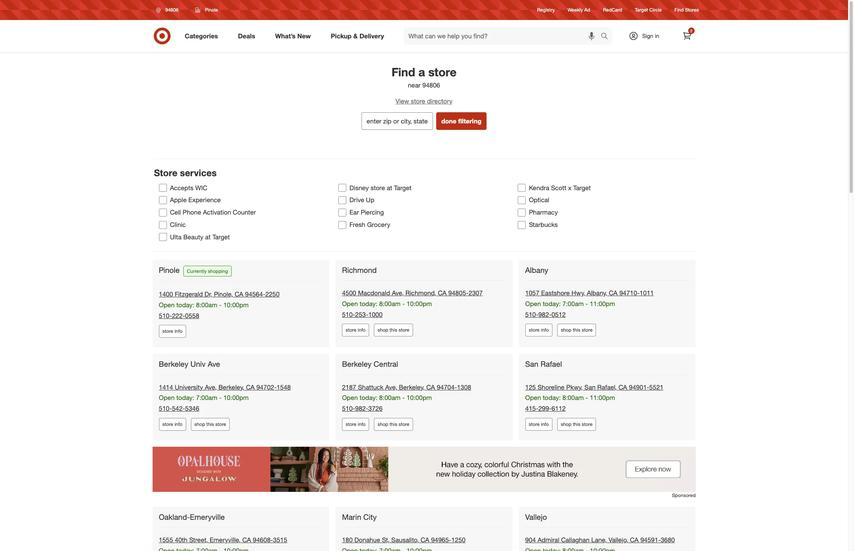 Task type: vqa. For each thing, say whether or not it's contained in the screenshot.
store at
yes



Task type: locate. For each thing, give the bounding box(es) containing it.
1 horizontal spatial at
[[387, 184, 393, 192]]

univ
[[191, 360, 206, 369]]

categories link
[[178, 27, 228, 45]]

info down 510-982-0512 link
[[541, 327, 549, 333]]

7:00am up '5346'
[[196, 394, 218, 402]]

1 berkeley from the left
[[159, 360, 188, 369]]

1 horizontal spatial 982-
[[539, 310, 552, 318]]

today: down the "macdonald"
[[360, 300, 378, 308]]

1 berkeley, from the left
[[219, 383, 244, 391]]

982- down the eastshore
[[539, 310, 552, 318]]

store info link for san rafael
[[526, 418, 553, 431]]

ave
[[208, 360, 220, 369]]

store info link down 253-
[[342, 324, 369, 337]]

ca left 94702-
[[246, 383, 255, 391]]

this down 125 shoreline pkwy, san rafael, ca 94901-5521 open today: 8:00am - 11:00pm 415-299-6112
[[573, 421, 581, 427]]

store info down '222-'
[[163, 328, 183, 334]]

- down 125 shoreline pkwy, san rafael, ca 94901-5521 link at the bottom of page
[[586, 394, 588, 402]]

shop this store button for albany
[[558, 324, 597, 337]]

shop for berkeley central
[[378, 421, 389, 427]]

ca right pinole,
[[235, 290, 244, 298]]

0 horizontal spatial berkeley,
[[219, 383, 244, 391]]

open down 1414
[[159, 394, 175, 402]]

ca for 2187 shattuck ave, berkeley, ca 94704-1308 open today: 8:00am - 10:00pm 510-982-3726
[[427, 383, 435, 391]]

shop this store for berkeley univ ave
[[195, 421, 226, 427]]

Accepts WIC checkbox
[[159, 184, 167, 192]]

info for san rafael
[[541, 421, 549, 427]]

store info link down 542-
[[159, 418, 186, 431]]

2187 shattuck ave, berkeley, ca 94704-1308 open today: 8:00am - 10:00pm 510-982-3726
[[342, 383, 472, 413]]

shop for richmond
[[378, 327, 389, 333]]

store info for berkeley central
[[346, 421, 366, 427]]

store info down "510-982-3726" link
[[346, 421, 366, 427]]

open inside 1400 fitzgerald dr, pinole, ca 94564-2250 open today: 8:00am - 10:00pm 510-222-0558
[[159, 301, 175, 309]]

san left rafael
[[526, 360, 539, 369]]

shop down 1000
[[378, 327, 389, 333]]

982- for albany
[[539, 310, 552, 318]]

what's
[[275, 32, 296, 40]]

albany link
[[526, 265, 550, 275]]

10:00pm for berkeley central
[[407, 394, 432, 402]]

0 vertical spatial pinole
[[205, 7, 218, 13]]

510- down 1400
[[159, 312, 172, 320]]

berkeley, for berkeley central
[[399, 383, 425, 391]]

510- inside 1057 eastshore hwy, albany, ca 94710-1011 open today: 7:00am - 11:00pm 510-982-0512
[[526, 310, 539, 318]]

1308
[[457, 383, 472, 391]]

find for a
[[392, 65, 416, 79]]

ca inside 1400 fitzgerald dr, pinole, ca 94564-2250 open today: 8:00am - 10:00pm 510-222-0558
[[235, 290, 244, 298]]

982- inside 2187 shattuck ave, berkeley, ca 94704-1308 open today: 8:00am - 10:00pm 510-982-3726
[[355, 405, 369, 413]]

store
[[429, 65, 457, 79], [411, 97, 426, 105], [371, 184, 385, 192], [346, 327, 357, 333], [399, 327, 410, 333], [529, 327, 540, 333], [582, 327, 593, 333], [163, 328, 173, 334], [163, 421, 173, 427], [215, 421, 226, 427], [346, 421, 357, 427], [399, 421, 410, 427], [529, 421, 540, 427], [582, 421, 593, 427]]

store info link down "510-982-3726" link
[[342, 418, 369, 431]]

10:00pm for richmond
[[407, 300, 432, 308]]

san right pkwy, on the right bottom of page
[[585, 383, 596, 391]]

target
[[635, 7, 649, 13], [394, 184, 412, 192], [574, 184, 591, 192], [213, 233, 230, 241]]

ca inside 2187 shattuck ave, berkeley, ca 94704-1308 open today: 8:00am - 10:00pm 510-982-3726
[[427, 383, 435, 391]]

510- down 4500
[[342, 310, 355, 318]]

berkeley for berkeley univ ave
[[159, 360, 188, 369]]

callaghan
[[562, 536, 590, 544]]

510- inside 1400 fitzgerald dr, pinole, ca 94564-2250 open today: 8:00am - 10:00pm 510-222-0558
[[159, 312, 172, 320]]

8:00am up 3726
[[380, 394, 401, 402]]

today: for berkeley univ ave
[[177, 394, 194, 402]]

store down "510-982-3726" link
[[346, 421, 357, 427]]

at
[[387, 184, 393, 192], [205, 233, 211, 241]]

open inside 1414 university ave, berkeley, ca 94702-1548 open today: 7:00am - 10:00pm 510-542-5346
[[159, 394, 175, 402]]

4500 macdonald ave, richmond, ca 94805-2307 open today: 8:00am - 10:00pm 510-253-1000
[[342, 289, 483, 318]]

weekly ad link
[[568, 7, 591, 13]]

0 horizontal spatial 94806
[[165, 7, 179, 13]]

info down 299-
[[541, 421, 549, 427]]

510-
[[342, 310, 355, 318], [526, 310, 539, 318], [159, 312, 172, 320], [159, 405, 172, 413], [342, 405, 355, 413]]

this down 1414 university ave, berkeley, ca 94702-1548 open today: 7:00am - 10:00pm 510-542-5346
[[207, 421, 214, 427]]

1 vertical spatial find
[[392, 65, 416, 79]]

store info down 542-
[[163, 421, 183, 427]]

510- for albany
[[526, 310, 539, 318]]

store right view
[[411, 97, 426, 105]]

today: inside 1414 university ave, berkeley, ca 94702-1548 open today: 7:00am - 10:00pm 510-542-5346
[[177, 394, 194, 402]]

ca left '94608-'
[[243, 536, 251, 544]]

0 horizontal spatial 982-
[[355, 405, 369, 413]]

find
[[675, 7, 684, 13], [392, 65, 416, 79]]

berkeley,
[[219, 383, 244, 391], [399, 383, 425, 391]]

berkeley, inside 1414 university ave, berkeley, ca 94702-1548 open today: 7:00am - 10:00pm 510-542-5346
[[219, 383, 244, 391]]

store info down 510-982-0512 link
[[529, 327, 549, 333]]

ave, left richmond,
[[392, 289, 404, 297]]

Cell Phone Activation Counter checkbox
[[159, 209, 167, 217]]

store info down 253-
[[346, 327, 366, 333]]

store down 2187 shattuck ave, berkeley, ca 94704-1308 open today: 8:00am - 10:00pm 510-982-3726
[[399, 421, 410, 427]]

94591-
[[641, 536, 661, 544]]

ca left 94805-
[[438, 289, 447, 297]]

delivery
[[360, 32, 384, 40]]

10:00pm for berkeley univ ave
[[224, 394, 249, 402]]

beauty
[[183, 233, 204, 241]]

shop this store button down 0512
[[558, 324, 597, 337]]

berkeley univ ave
[[159, 360, 220, 369]]

store up the up at left
[[371, 184, 385, 192]]

shop this store button down 6112
[[558, 418, 597, 431]]

7:00am inside 1057 eastshore hwy, albany, ca 94710-1011 open today: 7:00am - 11:00pm 510-982-0512
[[563, 300, 584, 308]]

fresh grocery
[[350, 221, 391, 229]]

4500
[[342, 289, 356, 297]]

- inside 2187 shattuck ave, berkeley, ca 94704-1308 open today: 8:00am - 10:00pm 510-982-3726
[[403, 394, 405, 402]]

10:00pm inside 4500 macdonald ave, richmond, ca 94805-2307 open today: 8:00am - 10:00pm 510-253-1000
[[407, 300, 432, 308]]

this down 4500 macdonald ave, richmond, ca 94805-2307 open today: 8:00am - 10:00pm 510-253-1000
[[390, 327, 398, 333]]

up
[[366, 196, 375, 204]]

ca inside 4500 macdonald ave, richmond, ca 94805-2307 open today: 8:00am - 10:00pm 510-253-1000
[[438, 289, 447, 297]]

shop this store button down '5346'
[[191, 418, 230, 431]]

berkeley inside berkeley central "link"
[[342, 360, 372, 369]]

1 horizontal spatial berkeley
[[342, 360, 372, 369]]

0 vertical spatial 11:00pm
[[590, 300, 616, 308]]

10:00pm down the 1414 university ave, berkeley, ca 94702-1548 link
[[224, 394, 249, 402]]

today: down shoreline
[[543, 394, 561, 402]]

stores
[[686, 7, 699, 13]]

info
[[358, 327, 366, 333], [541, 327, 549, 333], [175, 328, 183, 334], [175, 421, 183, 427], [358, 421, 366, 427], [541, 421, 549, 427]]

982- for berkeley central
[[355, 405, 369, 413]]

10:00pm inside 1400 fitzgerald dr, pinole, ca 94564-2250 open today: 8:00am - 10:00pm 510-222-0558
[[224, 301, 249, 309]]

510- inside 4500 macdonald ave, richmond, ca 94805-2307 open today: 8:00am - 10:00pm 510-253-1000
[[342, 310, 355, 318]]

open for richmond
[[342, 300, 358, 308]]

info down 542-
[[175, 421, 183, 427]]

shop down 3726
[[378, 421, 389, 427]]

ca right the albany,
[[609, 289, 618, 297]]

berkeley central link
[[342, 360, 400, 369]]

2 berkeley, from the left
[[399, 383, 425, 391]]

- down 1057 eastshore hwy, albany, ca 94710-1011 link
[[586, 300, 588, 308]]

10:00pm inside 1414 university ave, berkeley, ca 94702-1548 open today: 7:00am - 10:00pm 510-542-5346
[[224, 394, 249, 402]]

Disney store at Target checkbox
[[339, 184, 347, 192]]

berkeley up 1414
[[159, 360, 188, 369]]

1 vertical spatial 982-
[[355, 405, 369, 413]]

today: down fitzgerald
[[177, 301, 194, 309]]

grocery
[[367, 221, 391, 229]]

10:00pm
[[407, 300, 432, 308], [224, 301, 249, 309], [224, 394, 249, 402], [407, 394, 432, 402]]

10:00pm down 2187 shattuck ave, berkeley, ca 94704-1308 link
[[407, 394, 432, 402]]

info down 253-
[[358, 327, 366, 333]]

11:00pm inside 125 shoreline pkwy, san rafael, ca 94901-5521 open today: 8:00am - 11:00pm 415-299-6112
[[590, 394, 616, 402]]

rafael,
[[598, 383, 617, 391]]

8:00am for richmond
[[380, 300, 401, 308]]

94901-
[[629, 383, 650, 391]]

at for beauty
[[205, 233, 211, 241]]

done
[[442, 117, 457, 125]]

-
[[403, 300, 405, 308], [586, 300, 588, 308], [219, 301, 222, 309], [219, 394, 222, 402], [403, 394, 405, 402], [586, 394, 588, 402]]

today: down shattuck
[[360, 394, 378, 402]]

store services
[[154, 167, 217, 178]]

this for berkeley univ ave
[[207, 421, 214, 427]]

shop this store for san rafael
[[561, 421, 593, 427]]

store down 510-982-0512 link
[[529, 327, 540, 333]]

0 horizontal spatial find
[[392, 65, 416, 79]]

info down "510-982-3726" link
[[358, 421, 366, 427]]

1 horizontal spatial 94806
[[423, 81, 440, 89]]

0 horizontal spatial 7:00am
[[196, 394, 218, 402]]

this down 2187 shattuck ave, berkeley, ca 94704-1308 open today: 8:00am - 10:00pm 510-982-3726
[[390, 421, 398, 427]]

2 berkeley from the left
[[342, 360, 372, 369]]

1414 university ave, berkeley, ca 94702-1548 open today: 7:00am - 10:00pm 510-542-5346
[[159, 383, 291, 413]]

info for richmond
[[358, 327, 366, 333]]

city
[[364, 513, 377, 522]]

2 11:00pm from the top
[[590, 394, 616, 402]]

- down 4500 macdonald ave, richmond, ca 94805-2307 link
[[403, 300, 405, 308]]

0 vertical spatial 982-
[[539, 310, 552, 318]]

shop this store button
[[374, 324, 413, 337], [558, 324, 597, 337], [191, 418, 230, 431], [374, 418, 413, 431], [558, 418, 597, 431]]

find left stores
[[675, 7, 684, 13]]

open down the 1057
[[526, 300, 541, 308]]

ave, inside 2187 shattuck ave, berkeley, ca 94704-1308 open today: 8:00am - 10:00pm 510-982-3726
[[386, 383, 397, 391]]

shop this store down 1000
[[378, 327, 410, 333]]

1 vertical spatial at
[[205, 233, 211, 241]]

8:00am inside 4500 macdonald ave, richmond, ca 94805-2307 open today: 8:00am - 10:00pm 510-253-1000
[[380, 300, 401, 308]]

open inside 2187 shattuck ave, berkeley, ca 94704-1308 open today: 8:00am - 10:00pm 510-982-3726
[[342, 394, 358, 402]]

shop this store for richmond
[[378, 327, 410, 333]]

10:00pm inside 2187 shattuck ave, berkeley, ca 94704-1308 open today: 8:00am - 10:00pm 510-982-3726
[[407, 394, 432, 402]]

shop down '5346'
[[195, 421, 205, 427]]

Apple Experience checkbox
[[159, 196, 167, 204]]

0 horizontal spatial san
[[526, 360, 539, 369]]

today: inside 1057 eastshore hwy, albany, ca 94710-1011 open today: 7:00am - 11:00pm 510-982-0512
[[543, 300, 561, 308]]

542-
[[172, 405, 185, 413]]

1414 university ave, berkeley, ca 94702-1548 link
[[159, 383, 291, 391]]

7:00am
[[563, 300, 584, 308], [196, 394, 218, 402]]

415-
[[526, 405, 539, 413]]

0558
[[185, 312, 199, 320]]

richmond
[[342, 265, 377, 275]]

1 vertical spatial san
[[585, 383, 596, 391]]

pinole up 1400
[[159, 265, 180, 275]]

ave, right university
[[205, 383, 217, 391]]

Kendra Scott x Target checkbox
[[518, 184, 526, 192]]

0 horizontal spatial at
[[205, 233, 211, 241]]

city,
[[401, 117, 412, 125]]

zip
[[384, 117, 392, 125]]

510- down the 2187
[[342, 405, 355, 413]]

- inside 1400 fitzgerald dr, pinole, ca 94564-2250 open today: 8:00am - 10:00pm 510-222-0558
[[219, 301, 222, 309]]

510- inside 1414 university ave, berkeley, ca 94702-1548 open today: 7:00am - 10:00pm 510-542-5346
[[159, 405, 172, 413]]

store info link down '222-'
[[159, 325, 186, 338]]

berkeley up the 2187
[[342, 360, 372, 369]]

1 horizontal spatial pinole
[[205, 7, 218, 13]]

today: for berkeley central
[[360, 394, 378, 402]]

- for berkeley central
[[403, 394, 405, 402]]

10:00pm down richmond,
[[407, 300, 432, 308]]

pinole up categories link
[[205, 7, 218, 13]]

shop this store down 6112
[[561, 421, 593, 427]]

1 vertical spatial 7:00am
[[196, 394, 218, 402]]

starbucks
[[529, 221, 558, 229]]

1 vertical spatial pinole
[[159, 265, 180, 275]]

phone
[[183, 208, 201, 216]]

shop this store button for richmond
[[374, 324, 413, 337]]

experience
[[189, 196, 221, 204]]

open for albany
[[526, 300, 541, 308]]

weekly
[[568, 7, 583, 13]]

store info link for pinole
[[159, 325, 186, 338]]

- down the 1414 university ave, berkeley, ca 94702-1548 link
[[219, 394, 222, 402]]

store
[[154, 167, 178, 178]]

find inside find a store near 94806
[[392, 65, 416, 79]]

- inside 125 shoreline pkwy, san rafael, ca 94901-5521 open today: 8:00am - 11:00pm 415-299-6112
[[586, 394, 588, 402]]

1400
[[159, 290, 173, 298]]

shop
[[378, 327, 389, 333], [561, 327, 572, 333], [195, 421, 205, 427], [378, 421, 389, 427], [561, 421, 572, 427]]

store info link down 299-
[[526, 418, 553, 431]]

- down 1400 fitzgerald dr, pinole, ca 94564-2250 link
[[219, 301, 222, 309]]

ca inside 1057 eastshore hwy, albany, ca 94710-1011 open today: 7:00am - 11:00pm 510-982-0512
[[609, 289, 618, 297]]

shop this store down '5346'
[[195, 421, 226, 427]]

store info link for berkeley central
[[342, 418, 369, 431]]

510- inside 2187 shattuck ave, berkeley, ca 94704-1308 open today: 8:00am - 10:00pm 510-982-3726
[[342, 405, 355, 413]]

street,
[[189, 536, 208, 544]]

activation
[[203, 208, 231, 216]]

store inside find a store near 94806
[[429, 65, 457, 79]]

982- inside 1057 eastshore hwy, albany, ca 94710-1011 open today: 7:00am - 11:00pm 510-982-0512
[[539, 310, 552, 318]]

1 horizontal spatial 7:00am
[[563, 300, 584, 308]]

ca inside 1414 university ave, berkeley, ca 94702-1548 open today: 7:00am - 10:00pm 510-542-5346
[[246, 383, 255, 391]]

180
[[342, 536, 353, 544]]

8:00am inside 2187 shattuck ave, berkeley, ca 94704-1308 open today: 8:00am - 10:00pm 510-982-3726
[[380, 394, 401, 402]]

ave, for berkeley central
[[386, 383, 397, 391]]

- inside 4500 macdonald ave, richmond, ca 94805-2307 open today: 8:00am - 10:00pm 510-253-1000
[[403, 300, 405, 308]]

admiral
[[538, 536, 560, 544]]

2
[[691, 28, 693, 33]]

0 vertical spatial 7:00am
[[563, 300, 584, 308]]

0512
[[552, 310, 566, 318]]

or
[[394, 117, 399, 125]]

filtering
[[459, 117, 482, 125]]

ear piercing
[[350, 208, 384, 216]]

shop this store for albany
[[561, 327, 593, 333]]

7:00am down hwy,
[[563, 300, 584, 308]]

done filtering button
[[436, 112, 487, 130]]

0 vertical spatial 94806
[[165, 7, 179, 13]]

store info link for richmond
[[342, 324, 369, 337]]

180 donahue st, sausalito, ca 94965-1250 link
[[342, 536, 466, 544]]

berkeley, inside 2187 shattuck ave, berkeley, ca 94704-1308 open today: 8:00am - 10:00pm 510-982-3726
[[399, 383, 425, 391]]

Clinic checkbox
[[159, 221, 167, 229]]

6112
[[552, 405, 566, 413]]

1 horizontal spatial find
[[675, 7, 684, 13]]

10:00pm down pinole,
[[224, 301, 249, 309]]

0 horizontal spatial berkeley
[[159, 360, 188, 369]]

store right a
[[429, 65, 457, 79]]

94806 left 'pinole' dropdown button
[[165, 7, 179, 13]]

510- for pinole
[[159, 312, 172, 320]]

- inside 1057 eastshore hwy, albany, ca 94710-1011 open today: 7:00am - 11:00pm 510-982-0512
[[586, 300, 588, 308]]

8:00am inside 125 shoreline pkwy, san rafael, ca 94901-5521 open today: 8:00am - 11:00pm 415-299-6112
[[563, 394, 584, 402]]

store inside group
[[371, 184, 385, 192]]

510- down 1414
[[159, 405, 172, 413]]

0 horizontal spatial pinole
[[159, 265, 180, 275]]

94806
[[165, 7, 179, 13], [423, 81, 440, 89]]

target for ulta beauty at target
[[213, 233, 230, 241]]

find for stores
[[675, 7, 684, 13]]

view
[[396, 97, 409, 105]]

oakland-
[[159, 513, 190, 522]]

ca left 94704-
[[427, 383, 435, 391]]

today: down university
[[177, 394, 194, 402]]

ave, inside 1414 university ave, berkeley, ca 94702-1548 open today: 7:00am - 10:00pm 510-542-5346
[[205, 383, 217, 391]]

today: for richmond
[[360, 300, 378, 308]]

1 horizontal spatial san
[[585, 383, 596, 391]]

store down 4500 macdonald ave, richmond, ca 94805-2307 open today: 8:00am - 10:00pm 510-253-1000
[[399, 327, 410, 333]]

store info for albany
[[529, 327, 549, 333]]

510- for berkeley univ ave
[[159, 405, 172, 413]]

today: down the eastshore
[[543, 300, 561, 308]]

Ulta Beauty at Target checkbox
[[159, 233, 167, 241]]

1 11:00pm from the top
[[590, 300, 616, 308]]

0 vertical spatial find
[[675, 7, 684, 13]]

1 horizontal spatial berkeley,
[[399, 383, 425, 391]]

ca
[[438, 289, 447, 297], [609, 289, 618, 297], [235, 290, 244, 298], [246, 383, 255, 391], [427, 383, 435, 391], [619, 383, 628, 391], [243, 536, 251, 544], [421, 536, 430, 544], [630, 536, 639, 544]]

store info down 299-
[[529, 421, 549, 427]]

this for san rafael
[[573, 421, 581, 427]]

store info link for albany
[[526, 324, 553, 337]]

store down '222-'
[[163, 328, 173, 334]]

ca for 180 donahue st, sausalito, ca 94965-1250
[[421, 536, 430, 544]]

at right disney
[[387, 184, 393, 192]]

shop this store down 0512
[[561, 327, 593, 333]]

today: inside 2187 shattuck ave, berkeley, ca 94704-1308 open today: 8:00am - 10:00pm 510-982-3726
[[360, 394, 378, 402]]

open down 1400
[[159, 301, 175, 309]]

store info
[[346, 327, 366, 333], [529, 327, 549, 333], [163, 328, 183, 334], [163, 421, 183, 427], [346, 421, 366, 427], [529, 421, 549, 427]]

info down '222-'
[[175, 328, 183, 334]]

11:00pm
[[590, 300, 616, 308], [590, 394, 616, 402]]

982- down shattuck
[[355, 405, 369, 413]]

today: inside 4500 macdonald ave, richmond, ca 94805-2307 open today: 8:00am - 10:00pm 510-253-1000
[[360, 300, 378, 308]]

accepts wic
[[170, 184, 208, 192]]

1 vertical spatial 94806
[[423, 81, 440, 89]]

open inside 1057 eastshore hwy, albany, ca 94710-1011 open today: 7:00am - 11:00pm 510-982-0512
[[526, 300, 541, 308]]

shopping
[[208, 268, 228, 274]]

11:00pm down the albany,
[[590, 300, 616, 308]]

ca for 1400 fitzgerald dr, pinole, ca 94564-2250 open today: 8:00am - 10:00pm 510-222-0558
[[235, 290, 244, 298]]

2250
[[266, 290, 280, 298]]

open up 415-
[[526, 394, 541, 402]]

1548
[[277, 383, 291, 391]]

ca right vallejo,
[[630, 536, 639, 544]]

ca left 94965-
[[421, 536, 430, 544]]

open inside 4500 macdonald ave, richmond, ca 94805-2307 open today: 8:00am - 10:00pm 510-253-1000
[[342, 300, 358, 308]]

7:00am for albany
[[563, 300, 584, 308]]

sign
[[643, 32, 654, 39]]

0 vertical spatial at
[[387, 184, 393, 192]]

open for pinole
[[159, 301, 175, 309]]

Pharmacy checkbox
[[518, 209, 526, 217]]

shop this store button down 1000
[[374, 324, 413, 337]]

ave, inside 4500 macdonald ave, richmond, ca 94805-2307 open today: 8:00am - 10:00pm 510-253-1000
[[392, 289, 404, 297]]

optical
[[529, 196, 550, 204]]

emeryville
[[190, 513, 225, 522]]

this down 1057 eastshore hwy, albany, ca 94710-1011 open today: 7:00am - 11:00pm 510-982-0512
[[573, 327, 581, 333]]

- for richmond
[[403, 300, 405, 308]]

8:00am down pkwy, on the right bottom of page
[[563, 394, 584, 402]]

1400 fitzgerald dr, pinole, ca 94564-2250 open today: 8:00am - 10:00pm 510-222-0558
[[159, 290, 280, 320]]

7:00am inside 1414 university ave, berkeley, ca 94702-1548 open today: 7:00am - 10:00pm 510-542-5346
[[196, 394, 218, 402]]

8:00am for pinole
[[196, 301, 218, 309]]

berkeley inside the berkeley univ ave link
[[159, 360, 188, 369]]

cell phone activation counter
[[170, 208, 256, 216]]

510- down the 1057
[[526, 310, 539, 318]]

shop this store button for berkeley central
[[374, 418, 413, 431]]

today: inside 1400 fitzgerald dr, pinole, ca 94564-2250 open today: 8:00am - 10:00pm 510-222-0558
[[177, 301, 194, 309]]

- down 2187 shattuck ave, berkeley, ca 94704-1308 link
[[403, 394, 405, 402]]

drive up
[[350, 196, 375, 204]]

registry link
[[538, 7, 555, 13]]

94806 inside "dropdown button"
[[165, 7, 179, 13]]

8:00am inside 1400 fitzgerald dr, pinole, ca 94564-2250 open today: 8:00am - 10:00pm 510-222-0558
[[196, 301, 218, 309]]

at right beauty
[[205, 233, 211, 241]]

8:00am down dr,
[[196, 301, 218, 309]]

7:00am for berkeley univ ave
[[196, 394, 218, 402]]

shattuck
[[358, 383, 384, 391]]

1 vertical spatial 11:00pm
[[590, 394, 616, 402]]

open for berkeley central
[[342, 394, 358, 402]]

94608-
[[253, 536, 273, 544]]

shop down 6112
[[561, 421, 572, 427]]

open down 4500
[[342, 300, 358, 308]]

10:00pm for pinole
[[224, 301, 249, 309]]

1555
[[159, 536, 173, 544]]

at for store
[[387, 184, 393, 192]]

- inside 1414 university ave, berkeley, ca 94702-1548 open today: 7:00am - 10:00pm 510-542-5346
[[219, 394, 222, 402]]



Task type: describe. For each thing, give the bounding box(es) containing it.
today: for albany
[[543, 300, 561, 308]]

this for berkeley central
[[390, 421, 398, 427]]

deals link
[[231, 27, 265, 45]]

5346
[[185, 405, 199, 413]]

rafael
[[541, 360, 562, 369]]

donahue
[[355, 536, 380, 544]]

pickup & delivery
[[331, 32, 384, 40]]

shop this store button for berkeley univ ave
[[191, 418, 230, 431]]

pkwy,
[[567, 383, 583, 391]]

target for kendra scott x target
[[574, 184, 591, 192]]

advertisement region
[[153, 447, 696, 492]]

ca for 1414 university ave, berkeley, ca 94702-1548 open today: 7:00am - 10:00pm 510-542-5346
[[246, 383, 255, 391]]

university
[[175, 383, 203, 391]]

1057 eastshore hwy, albany, ca 94710-1011 link
[[526, 289, 654, 297]]

3680
[[661, 536, 675, 544]]

store down 253-
[[346, 327, 357, 333]]

11:00pm inside 1057 eastshore hwy, albany, ca 94710-1011 open today: 7:00am - 11:00pm 510-982-0512
[[590, 300, 616, 308]]

510-542-5346 link
[[159, 405, 199, 413]]

Optical checkbox
[[518, 196, 526, 204]]

125
[[526, 383, 536, 391]]

disney
[[350, 184, 369, 192]]

state
[[414, 117, 428, 125]]

94806 inside find a store near 94806
[[423, 81, 440, 89]]

info for pinole
[[175, 328, 183, 334]]

shoreline
[[538, 383, 565, 391]]

ca for 4500 macdonald ave, richmond, ca 94805-2307 open today: 8:00am - 10:00pm 510-253-1000
[[438, 289, 447, 297]]

222-
[[172, 312, 185, 320]]

done filtering
[[442, 117, 482, 125]]

weekly ad
[[568, 7, 591, 13]]

1400 fitzgerald dr, pinole, ca 94564-2250 link
[[159, 290, 280, 298]]

510- for richmond
[[342, 310, 355, 318]]

store down 1057 eastshore hwy, albany, ca 94710-1011 open today: 7:00am - 11:00pm 510-982-0512
[[582, 327, 593, 333]]

- for albany
[[586, 300, 588, 308]]

view store directory link
[[145, 97, 704, 106]]

- for berkeley univ ave
[[219, 394, 222, 402]]

pickup
[[331, 32, 352, 40]]

berkeley for berkeley central
[[342, 360, 372, 369]]

search
[[597, 33, 617, 41]]

510-982-3726 link
[[342, 405, 383, 413]]

today: for pinole
[[177, 301, 194, 309]]

albany
[[526, 265, 549, 275]]

cell
[[170, 208, 181, 216]]

st,
[[382, 536, 390, 544]]

1555 40th street, emeryville, ca 94608-3515 link
[[159, 536, 287, 544]]

store info link for berkeley univ ave
[[159, 418, 186, 431]]

fitzgerald
[[175, 290, 203, 298]]

Drive Up checkbox
[[339, 196, 347, 204]]

what's new link
[[269, 27, 321, 45]]

enter
[[367, 117, 382, 125]]

What can we help you find? suggestions appear below search field
[[404, 27, 603, 45]]

94806 button
[[151, 3, 187, 17]]

san rafael
[[526, 360, 562, 369]]

in
[[655, 32, 660, 39]]

Ear Piercing checkbox
[[339, 209, 347, 217]]

open for berkeley univ ave
[[159, 394, 175, 402]]

1057
[[526, 289, 540, 297]]

shop for albany
[[561, 327, 572, 333]]

- for pinole
[[219, 301, 222, 309]]

shop for berkeley univ ave
[[195, 421, 205, 427]]

ad
[[585, 7, 591, 13]]

pharmacy
[[529, 208, 558, 216]]

categories
[[185, 32, 218, 40]]

target for disney store at target
[[394, 184, 412, 192]]

scott
[[551, 184, 567, 192]]

510-253-1000 link
[[342, 310, 383, 318]]

target inside target circle link
[[635, 7, 649, 13]]

target circle
[[635, 7, 662, 13]]

info for albany
[[541, 327, 549, 333]]

store info for san rafael
[[529, 421, 549, 427]]

4500 macdonald ave, richmond, ca 94805-2307 link
[[342, 289, 483, 297]]

299-
[[539, 405, 552, 413]]

pinole inside dropdown button
[[205, 7, 218, 13]]

store down 125 shoreline pkwy, san rafael, ca 94901-5521 open today: 8:00am - 11:00pm 415-299-6112
[[582, 421, 593, 427]]

ca for 1057 eastshore hwy, albany, ca 94710-1011 open today: 7:00am - 11:00pm 510-982-0512
[[609, 289, 618, 297]]

store down 1414 university ave, berkeley, ca 94702-1548 open today: 7:00am - 10:00pm 510-542-5346
[[215, 421, 226, 427]]

shop this store button for san rafael
[[558, 418, 597, 431]]

berkeley univ ave link
[[159, 360, 222, 369]]

2307
[[469, 289, 483, 297]]

store info for pinole
[[163, 328, 183, 334]]

berkeley, for berkeley univ ave
[[219, 383, 244, 391]]

open inside 125 shoreline pkwy, san rafael, ca 94901-5521 open today: 8:00am - 11:00pm 415-299-6112
[[526, 394, 541, 402]]

directory
[[427, 97, 453, 105]]

store info for richmond
[[346, 327, 366, 333]]

marin city
[[342, 513, 377, 522]]

this for richmond
[[390, 327, 398, 333]]

Fresh Grocery checkbox
[[339, 221, 347, 229]]

125 shoreline pkwy, san rafael, ca 94901-5521 open today: 8:00am - 11:00pm 415-299-6112
[[526, 383, 664, 413]]

lane,
[[592, 536, 607, 544]]

this for albany
[[573, 327, 581, 333]]

registry
[[538, 7, 555, 13]]

clinic
[[170, 221, 186, 229]]

counter
[[233, 208, 256, 216]]

services
[[180, 167, 217, 178]]

fresh
[[350, 221, 366, 229]]

pickup & delivery link
[[324, 27, 394, 45]]

vallejo link
[[526, 513, 549, 522]]

ave, for berkeley univ ave
[[205, 383, 217, 391]]

find a store near 94806
[[392, 65, 457, 89]]

emeryville,
[[210, 536, 241, 544]]

vallejo
[[526, 513, 547, 522]]

510-222-0558 link
[[159, 312, 199, 320]]

info for berkeley central
[[358, 421, 366, 427]]

3726
[[369, 405, 383, 413]]

40th
[[175, 536, 188, 544]]

eastshore
[[542, 289, 570, 297]]

pinole button
[[190, 3, 223, 17]]

kendra scott x target
[[529, 184, 591, 192]]

ca inside 125 shoreline pkwy, san rafael, ca 94901-5521 open today: 8:00am - 11:00pm 415-299-6112
[[619, 383, 628, 391]]

currently shopping
[[187, 268, 228, 274]]

sign in
[[643, 32, 660, 39]]

ulta beauty at target
[[170, 233, 230, 241]]

san inside 125 shoreline pkwy, san rafael, ca 94901-5521 open today: 8:00am - 11:00pm 415-299-6112
[[585, 383, 596, 391]]

ave, for richmond
[[392, 289, 404, 297]]

what's new
[[275, 32, 311, 40]]

deals
[[238, 32, 255, 40]]

store down 542-
[[163, 421, 173, 427]]

ca for 1555 40th street, emeryville, ca 94608-3515
[[243, 536, 251, 544]]

Starbucks checkbox
[[518, 221, 526, 229]]

94805-
[[449, 289, 469, 297]]

today: inside 125 shoreline pkwy, san rafael, ca 94901-5521 open today: 8:00am - 11:00pm 415-299-6112
[[543, 394, 561, 402]]

8:00am for berkeley central
[[380, 394, 401, 402]]

store down 415-
[[529, 421, 540, 427]]

richmond,
[[406, 289, 436, 297]]

shop this store for berkeley central
[[378, 421, 410, 427]]

sausalito,
[[392, 536, 419, 544]]

94564-
[[245, 290, 266, 298]]

find stores link
[[675, 7, 699, 13]]

0 vertical spatial san
[[526, 360, 539, 369]]

1414
[[159, 383, 173, 391]]

shop for san rafael
[[561, 421, 572, 427]]

94702-
[[257, 383, 277, 391]]

store services group
[[159, 182, 698, 243]]

store info for berkeley univ ave
[[163, 421, 183, 427]]

info for berkeley univ ave
[[175, 421, 183, 427]]

510- for berkeley central
[[342, 405, 355, 413]]



